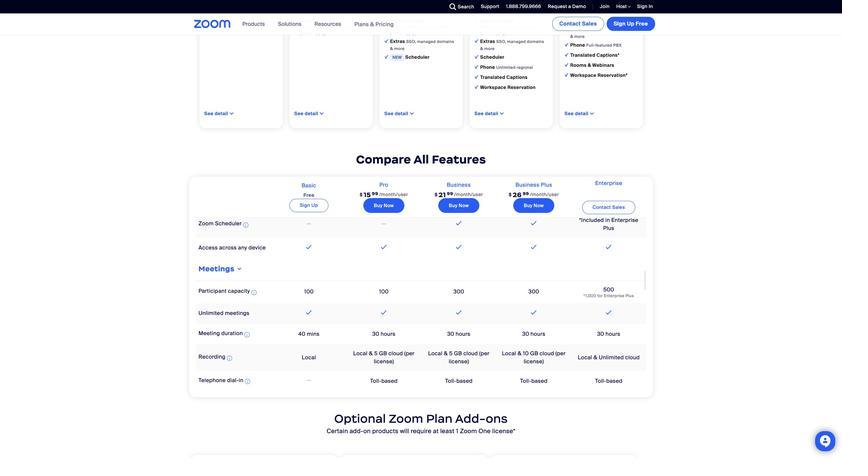 Task type: vqa. For each thing, say whether or not it's contained in the screenshot.
3rd gb from right
yes



Task type: describe. For each thing, give the bounding box(es) containing it.
$ 26 99 /month/user
[[509, 191, 559, 199]]

1 apps from the left
[[329, 25, 339, 30]]

2 hours from the left
[[456, 331, 471, 338]]

ok image left workspace reservation
[[475, 85, 478, 89]]

4 toll- from the left
[[595, 378, 607, 385]]

local inside local & 10 gb cloud (per license)
[[502, 351, 517, 358]]

now for 21
[[459, 203, 469, 209]]

participant capacity
[[199, 288, 250, 295]]

buy now link for 26
[[514, 198, 555, 213]]

10
[[523, 351, 529, 358]]

enterprise inside 500 *1,000 for enterprise plus
[[604, 294, 625, 299]]

will
[[400, 428, 409, 436]]

support
[[481, 3, 500, 9]]

see detail button for cloud storage 5gb
[[385, 111, 408, 117]]

participant capacity image
[[251, 289, 257, 297]]

premium for cloud storage 10gb
[[491, 25, 508, 30]]

rooms
[[571, 62, 587, 68]]

search button
[[445, 0, 476, 13]]

1 apps from the left
[[323, 17, 335, 23]]

pricing
[[376, 21, 394, 28]]

demo
[[573, 3, 586, 9]]

cloud up product information navigation on the top left
[[300, 7, 314, 13]]

new
[[393, 55, 402, 60]]

40 mins
[[299, 331, 320, 338]]

domains for scheduler
[[437, 39, 454, 44]]

translated captions
[[480, 74, 528, 80]]

access across any device
[[199, 245, 266, 252]]

1 apply) from the left
[[314, 31, 326, 36]]

1 cloud storage 5gb from the left
[[300, 7, 344, 13]]

(terms for cloud storage 10gb
[[480, 31, 493, 36]]

meetings cell
[[196, 262, 647, 278]]

features
[[432, 152, 486, 167]]

3 toll-based from the left
[[520, 378, 548, 385]]

solutions
[[278, 21, 302, 28]]

2 cloud storage 5gb from the left
[[390, 7, 434, 13]]

1.888.799.9666
[[506, 3, 541, 9]]

business plus
[[516, 182, 552, 189]]

local & unlimited cloud
[[578, 355, 640, 362]]

contact sales inside meetings navigation
[[560, 20, 597, 27]]

now for 15
[[384, 203, 394, 209]]

3 hours from the left
[[531, 331, 546, 338]]

translated captions*
[[571, 52, 620, 58]]

participant
[[199, 288, 227, 295]]

year for cloud storage 5gb
[[440, 25, 448, 30]]

search
[[458, 4, 474, 10]]

1 horizontal spatial sso, managed domains & more
[[480, 39, 545, 51]]

now for 26
[[534, 203, 544, 209]]

1 see detail from the left
[[204, 111, 228, 117]]

in
[[649, 3, 653, 9]]

$ 21 99 /month/user
[[435, 191, 483, 199]]

ok image left phone unlimited regional
[[475, 65, 478, 69]]

3 30 from the left
[[523, 331, 530, 338]]

pro
[[380, 182, 389, 189]]

3 30 hours from the left
[[523, 331, 546, 338]]

2 gb from the left
[[454, 351, 462, 358]]

$ 15 99 /month/user
[[360, 191, 408, 199]]

1 vertical spatial contact sales link
[[583, 201, 636, 215]]

cloud down scheduler*
[[571, 16, 584, 22]]

& inside product information navigation
[[370, 21, 374, 28]]

cloud storage 10gb
[[480, 7, 526, 13]]

500 *1,000 for enterprise plus
[[584, 287, 634, 299]]

sso, managed domains & more for scheduler
[[390, 39, 454, 51]]

certain
[[327, 428, 348, 436]]

telephone dial-in
[[199, 377, 244, 384]]

join
[[600, 3, 610, 9]]

meetings
[[225, 310, 250, 317]]

contact sales link inside meetings navigation
[[553, 17, 604, 31]]

add-
[[350, 428, 364, 436]]

free down support
[[480, 25, 490, 30]]

require
[[411, 428, 432, 436]]

sso, managed domains & more for full-
[[571, 27, 635, 39]]

telephone
[[199, 377, 226, 384]]

detail for essential apps free premium apps for 1 year (terms apply)
[[305, 111, 318, 117]]

ok image down request a demo
[[565, 17, 569, 21]]

featured
[[596, 43, 613, 48]]

apps for cloud storage 10gb
[[503, 17, 516, 23]]

compare
[[356, 152, 411, 167]]

phone for phone full-featured pbx
[[571, 42, 586, 48]]

recording image
[[227, 355, 232, 363]]

/month/user for 15
[[379, 192, 408, 198]]

4 30 from the left
[[598, 331, 605, 338]]

1 300 from the left
[[454, 289, 464, 296]]

host button
[[617, 3, 631, 10]]

workspace for translated
[[480, 84, 507, 90]]

managed for full-
[[598, 27, 616, 32]]

business for business plus
[[516, 182, 540, 189]]

ok image left translated captions*
[[565, 53, 569, 57]]

cloud storage unlimited
[[571, 16, 625, 22]]

4 based from the left
[[607, 378, 623, 385]]

webinars
[[593, 62, 615, 68]]

1 (per from the left
[[405, 351, 415, 358]]

one
[[479, 428, 491, 436]]

$15.99 per month per user element
[[360, 188, 408, 202]]

plan
[[427, 412, 453, 427]]

zoom scheduler image
[[243, 221, 249, 229]]

detail for cloud storage 5gb
[[395, 111, 408, 117]]

sign up free button
[[607, 17, 655, 31]]

apply) for cloud storage 10gb
[[494, 31, 506, 36]]

see detail for essential apps free premium apps for 1 year (terms apply)
[[294, 111, 318, 117]]

buy now link for 21
[[439, 198, 480, 213]]

1 see detail button from the left
[[204, 111, 228, 117]]

40
[[299, 331, 306, 338]]

mins
[[307, 331, 320, 338]]

host
[[617, 3, 628, 9]]

zoom scheduler
[[199, 220, 242, 228]]

translated for translated captions
[[480, 74, 506, 80]]

request
[[548, 3, 567, 9]]

15
[[364, 191, 371, 199]]

optional
[[335, 412, 386, 427]]

sign in
[[638, 3, 653, 9]]

1 30 from the left
[[373, 331, 380, 338]]

meeting
[[199, 330, 220, 337]]

apply) for cloud storage 5gb
[[404, 31, 416, 36]]

premium for cloud storage 5gb
[[400, 25, 418, 30]]

plans
[[355, 21, 369, 28]]

products
[[373, 428, 399, 436]]

device
[[249, 245, 266, 252]]

duration
[[221, 330, 243, 337]]

sign up
[[300, 202, 318, 208]]

2 30 hours from the left
[[448, 331, 471, 338]]

workspace reservation
[[480, 84, 536, 90]]

phone for phone unlimited regional
[[480, 64, 495, 70]]

2 horizontal spatial scheduler
[[480, 54, 505, 60]]

*1,000
[[584, 294, 597, 299]]

4 30 hours from the left
[[598, 331, 621, 338]]

reservation*
[[598, 72, 628, 78]]

1 year from the left
[[349, 25, 358, 30]]

workspace for rooms
[[571, 72, 597, 78]]

on
[[364, 428, 371, 436]]

(terms for cloud storage 5gb
[[390, 31, 403, 36]]

5 see detail button from the left
[[565, 111, 589, 117]]

2 license) from the left
[[449, 359, 469, 366]]

2 toll- from the left
[[445, 378, 457, 385]]

license*
[[493, 428, 516, 436]]

sign for sign up
[[300, 202, 310, 208]]

contact inside meetings 'application'
[[593, 205, 611, 211]]

business for business
[[447, 182, 471, 189]]

at
[[433, 428, 439, 436]]

workspace reservation*
[[571, 72, 628, 78]]

all
[[414, 152, 429, 167]]

more for phone
[[575, 34, 585, 39]]

1 toll- from the left
[[370, 378, 382, 385]]

(per inside local & 10 gb cloud (per license)
[[556, 351, 566, 358]]

2 vertical spatial zoom
[[460, 428, 477, 436]]

/month/user for 21
[[454, 192, 483, 198]]

see detail for cloud storage 10gb
[[475, 111, 499, 117]]

1 based from the left
[[382, 378, 398, 385]]

26
[[513, 191, 522, 199]]

99 for 15
[[372, 191, 378, 197]]

dial-
[[227, 377, 239, 384]]

regional
[[517, 65, 533, 70]]

meeting duration image
[[244, 331, 250, 339]]

1 include image from the left
[[294, 18, 298, 22]]

buy now for 15
[[374, 203, 394, 209]]

zoom logo image
[[194, 20, 231, 28]]

ons
[[486, 412, 508, 427]]

1 detail from the left
[[215, 111, 228, 117]]

cell inside meetings 'application'
[[572, 214, 647, 236]]

2 30 from the left
[[448, 331, 455, 338]]

99 for 26
[[523, 191, 529, 197]]

$26.99 per month per user element
[[509, 188, 559, 202]]

10gb
[[515, 8, 526, 13]]

$21.99 per month per user element
[[435, 188, 483, 202]]

a
[[569, 3, 571, 9]]

captions*
[[597, 52, 620, 58]]

plus inside 500 *1,000 for enterprise plus
[[626, 294, 634, 299]]

recording application
[[199, 354, 234, 363]]

compare all features
[[356, 152, 486, 167]]

1 vertical spatial zoom
[[389, 412, 424, 427]]

2 local & 5 gb cloud (per license) from the left
[[428, 351, 490, 366]]

scheduler for new scheduler
[[406, 54, 430, 60]]

optional zoom plan add-ons certain add-on products will require at least 1 zoom one license*
[[327, 412, 516, 436]]

1 horizontal spatial domains
[[527, 39, 545, 44]]

2 5gb from the left
[[425, 8, 434, 13]]

5 see detail from the left
[[565, 111, 589, 117]]

buy for 21
[[449, 203, 458, 209]]

basic
[[302, 182, 316, 189]]

21
[[439, 191, 446, 199]]

2 toll-based from the left
[[445, 378, 473, 385]]

meetings
[[199, 265, 235, 274]]

1 horizontal spatial managed
[[507, 39, 526, 44]]

managed for scheduler
[[417, 39, 436, 44]]

5 detail from the left
[[575, 111, 589, 117]]

phone unlimited regional
[[480, 64, 533, 70]]

unlimited inside phone unlimited regional
[[497, 65, 516, 70]]



Task type: locate. For each thing, give the bounding box(es) containing it.
translated up rooms
[[571, 52, 596, 58]]

2 99 from the left
[[447, 191, 453, 197]]

1 license) from the left
[[374, 359, 394, 366]]

2 year from the left
[[440, 25, 448, 30]]

see for cloud storage 10gb
[[475, 111, 484, 117]]

local & 5 gb cloud (per license)
[[353, 351, 415, 366], [428, 351, 490, 366]]

free inside button
[[636, 20, 648, 27]]

1 horizontal spatial scheduler
[[406, 54, 430, 60]]

cell
[[572, 214, 647, 236]]

5gb
[[335, 8, 344, 13], [425, 8, 434, 13]]

scheduler inside zoom scheduler application
[[215, 220, 242, 228]]

3 (terms from the left
[[480, 31, 493, 36]]

4 detail from the left
[[485, 111, 499, 117]]

cloud storage 5gb up pricing
[[390, 7, 434, 13]]

3 license) from the left
[[524, 359, 544, 366]]

0 horizontal spatial buy now link
[[364, 198, 405, 213]]

zoom scheduler application
[[199, 220, 250, 229]]

1 horizontal spatial premium
[[400, 25, 418, 30]]

across
[[219, 245, 237, 252]]

sign for sign in
[[638, 3, 648, 9]]

premium right pricing
[[400, 25, 418, 30]]

now down $21.99 per month per user element
[[459, 203, 469, 209]]

1 $ from the left
[[360, 192, 363, 198]]

request a demo link
[[543, 0, 588, 13], [548, 3, 586, 9]]

up inside button
[[627, 20, 635, 27]]

see detail button
[[204, 111, 228, 117], [294, 111, 318, 117], [385, 111, 408, 117], [475, 111, 499, 117], [565, 111, 589, 117]]

1 horizontal spatial gb
[[454, 351, 462, 358]]

see detail button for essential apps free premium apps for 1 year (terms apply)
[[294, 111, 318, 117]]

phone full-featured pbx
[[571, 42, 622, 48]]

3 apply) from the left
[[494, 31, 506, 36]]

0 vertical spatial plus
[[541, 182, 552, 189]]

2 horizontal spatial managed
[[598, 27, 616, 32]]

sales inside meetings navigation
[[582, 20, 597, 27]]

1 horizontal spatial cloud storage 5gb
[[390, 7, 434, 13]]

unlimited
[[606, 17, 625, 22], [497, 65, 516, 70], [199, 310, 224, 317], [599, 355, 624, 362]]

1 vertical spatial contact sales
[[593, 205, 625, 211]]

include image down search button
[[475, 18, 478, 22]]

new scheduler
[[393, 54, 430, 60]]

2 300 from the left
[[529, 289, 540, 296]]

(terms down "solutions"
[[300, 31, 313, 36]]

plus
[[541, 182, 552, 189], [626, 294, 634, 299]]

cloud storage 5gb up product information navigation on the top left
[[300, 7, 344, 13]]

request a demo
[[548, 3, 586, 9]]

$ for 26
[[509, 192, 512, 198]]

managed up new scheduler
[[417, 39, 436, 44]]

1 horizontal spatial contact
[[593, 205, 611, 211]]

1 vertical spatial up
[[312, 202, 318, 208]]

apps
[[323, 17, 335, 23], [413, 17, 425, 23], [503, 17, 516, 23]]

sso, managed domains & more up featured
[[571, 27, 635, 39]]

buy down $21.99 per month per user element
[[449, 203, 458, 209]]

2 horizontal spatial buy
[[524, 203, 533, 209]]

apply) down the cloud storage 10gb
[[494, 31, 506, 36]]

essential for cloud storage 5gb
[[390, 17, 412, 23]]

2 horizontal spatial (terms
[[480, 31, 493, 36]]

product information navigation
[[238, 13, 399, 35]]

ok image down pricing
[[385, 39, 388, 43]]

0 vertical spatial sales
[[582, 20, 597, 27]]

gb
[[379, 351, 387, 358], [454, 351, 462, 358], [530, 351, 539, 358]]

0 vertical spatial enterprise
[[596, 180, 623, 187]]

0 horizontal spatial translated
[[480, 74, 506, 80]]

1 business from the left
[[447, 182, 471, 189]]

1 horizontal spatial phone
[[571, 42, 586, 48]]

not included image for zoom scheduler
[[306, 220, 312, 228]]

1 horizontal spatial buy now
[[449, 203, 469, 209]]

99 inside $ 21 99 /month/user
[[447, 191, 453, 197]]

free up "new"
[[390, 25, 399, 30]]

0 vertical spatial contact sales link
[[553, 17, 604, 31]]

1 horizontal spatial 5
[[449, 351, 453, 358]]

$ inside $ 26 99 /month/user
[[509, 192, 512, 198]]

buy now link for 15
[[364, 198, 405, 213]]

year for cloud storage 10gb
[[530, 25, 538, 30]]

extras up "new"
[[390, 38, 406, 44]]

buy for 26
[[524, 203, 533, 209]]

sso, managed domains & more up new scheduler
[[390, 39, 454, 51]]

3 essential apps free premium apps for 1 year (terms apply) from the left
[[480, 17, 538, 36]]

1 buy from the left
[[374, 203, 383, 209]]

1 horizontal spatial (per
[[480, 351, 490, 358]]

$ left the 26
[[509, 192, 512, 198]]

2 now from the left
[[459, 203, 469, 209]]

meeting duration application
[[199, 330, 251, 339]]

apps for cloud storage 5gb
[[419, 25, 429, 30]]

99 right 21
[[447, 191, 453, 197]]

see detail button for cloud storage 10gb
[[475, 111, 499, 117]]

buy now link
[[364, 198, 405, 213], [439, 198, 480, 213], [514, 198, 555, 213]]

not included image
[[306, 220, 312, 228], [381, 220, 387, 228], [306, 377, 312, 385]]

free inside basic free
[[304, 192, 315, 198]]

extras
[[571, 26, 587, 32], [390, 38, 406, 44], [480, 38, 497, 44]]

99 right 15
[[372, 191, 378, 197]]

ok image left full-
[[565, 43, 569, 47]]

0 horizontal spatial up
[[312, 202, 318, 208]]

2 (terms from the left
[[390, 31, 403, 36]]

zoom up will
[[389, 412, 424, 427]]

(terms down pricing
[[390, 31, 403, 36]]

1 horizontal spatial extras
[[480, 38, 497, 44]]

1 essential apps free premium apps for 1 year (terms apply) from the left
[[300, 17, 358, 36]]

0 vertical spatial up
[[627, 20, 635, 27]]

0 horizontal spatial 100
[[304, 289, 314, 296]]

contact sales
[[560, 20, 597, 27], [593, 205, 625, 211]]

apps down "10gb"
[[509, 25, 519, 30]]

1 horizontal spatial essential apps free premium apps for 1 year (terms apply)
[[390, 17, 448, 36]]

premium down the cloud storage 10gb
[[491, 25, 508, 30]]

phone
[[571, 42, 586, 48], [480, 64, 495, 70]]

0 horizontal spatial plus
[[541, 182, 552, 189]]

extras for phone
[[571, 26, 587, 32]]

2 horizontal spatial year
[[530, 25, 538, 30]]

1 horizontal spatial more
[[485, 46, 495, 51]]

scheduler*
[[571, 6, 597, 12]]

resources button
[[315, 13, 344, 35]]

resources
[[315, 21, 341, 28]]

1 horizontal spatial up
[[627, 20, 635, 27]]

1 horizontal spatial sso,
[[497, 39, 506, 44]]

included image
[[455, 220, 464, 228], [530, 220, 539, 228], [305, 244, 314, 252], [380, 244, 389, 252], [455, 244, 464, 252], [605, 309, 614, 317]]

99 inside $ 26 99 /month/user
[[523, 191, 529, 197]]

1 gb from the left
[[379, 351, 387, 358]]

apps left the plans
[[329, 25, 339, 30]]

1 buy now link from the left
[[364, 198, 405, 213]]

ok image
[[565, 7, 569, 11], [294, 8, 298, 12], [475, 8, 478, 12], [565, 27, 569, 31], [475, 39, 478, 43], [385, 55, 388, 59], [475, 55, 478, 59], [565, 73, 569, 77], [475, 75, 478, 79]]

more up "new"
[[394, 46, 405, 51]]

up down host dropdown button
[[627, 20, 635, 27]]

2 horizontal spatial sso, managed domains & more
[[571, 27, 635, 39]]

4 see detail button from the left
[[475, 111, 499, 117]]

business up $ 26 99 /month/user
[[516, 182, 540, 189]]

300
[[454, 289, 464, 296], [529, 289, 540, 296]]

2 horizontal spatial sign
[[638, 3, 648, 9]]

3 year from the left
[[530, 25, 538, 30]]

contact sales link
[[553, 17, 604, 31], [583, 201, 636, 215]]

sign down host
[[614, 20, 626, 27]]

5gb up resources dropdown button
[[335, 8, 344, 13]]

0 horizontal spatial /month/user
[[379, 192, 408, 198]]

sign inside meetings 'application'
[[300, 202, 310, 208]]

(per
[[405, 351, 415, 358], [480, 351, 490, 358], [556, 351, 566, 358]]

1 hours from the left
[[381, 331, 396, 338]]

for
[[340, 25, 346, 30], [430, 25, 436, 30], [520, 25, 526, 30], [598, 294, 603, 299]]

any
[[238, 245, 247, 252]]

support link
[[476, 0, 501, 13], [481, 3, 500, 9]]

recording
[[199, 354, 226, 361]]

2 vertical spatial sign
[[300, 202, 310, 208]]

include image
[[294, 18, 298, 22], [385, 18, 388, 22], [475, 18, 478, 22]]

$ for 15
[[360, 192, 363, 198]]

license) inside local & 10 gb cloud (per license)
[[524, 359, 544, 366]]

1 horizontal spatial (terms
[[390, 31, 403, 36]]

3 based from the left
[[532, 378, 548, 385]]

0 horizontal spatial now
[[384, 203, 394, 209]]

reservation
[[508, 84, 536, 90]]

2 see detail from the left
[[294, 111, 318, 117]]

0 horizontal spatial sign
[[300, 202, 310, 208]]

workspace down translated captions
[[480, 84, 507, 90]]

scheduler up phone unlimited regional
[[480, 54, 505, 60]]

3 buy now from the left
[[524, 203, 544, 209]]

in
[[239, 377, 244, 384]]

telephone dial-in application
[[199, 377, 252, 386]]

sso, up new scheduler
[[406, 39, 416, 44]]

capacity
[[228, 288, 250, 295]]

0 horizontal spatial year
[[349, 25, 358, 30]]

contact sales inside meetings 'application'
[[593, 205, 625, 211]]

3 see from the left
[[385, 111, 394, 117]]

1 5 from the left
[[374, 351, 378, 358]]

1 horizontal spatial local & 5 gb cloud (per license)
[[428, 351, 490, 366]]

solutions button
[[278, 13, 305, 35]]

2 horizontal spatial premium
[[491, 25, 508, 30]]

buy down the $ 15 99 /month/user
[[374, 203, 383, 209]]

scheduler
[[406, 54, 430, 60], [480, 54, 505, 60], [215, 220, 242, 228]]

3 essential from the left
[[480, 17, 502, 23]]

for inside 500 *1,000 for enterprise plus
[[598, 294, 603, 299]]

see detail for cloud storage 5gb
[[385, 111, 408, 117]]

1 horizontal spatial translated
[[571, 52, 596, 58]]

0 horizontal spatial extras
[[390, 38, 406, 44]]

sign inside button
[[614, 20, 626, 27]]

1 /month/user from the left
[[379, 192, 408, 198]]

0 horizontal spatial workspace
[[480, 84, 507, 90]]

extras up phone unlimited regional
[[480, 38, 497, 44]]

more up phone unlimited regional
[[485, 46, 495, 51]]

$ inside the $ 15 99 /month/user
[[360, 192, 363, 198]]

4 toll-based from the left
[[595, 378, 623, 385]]

meeting duration
[[199, 330, 243, 337]]

1 vertical spatial enterprise
[[604, 294, 625, 299]]

apply) up new scheduler
[[404, 31, 416, 36]]

plus up $ 26 99 /month/user
[[541, 182, 552, 189]]

/month/user inside $ 21 99 /month/user
[[454, 192, 483, 198]]

1 vertical spatial contact
[[593, 205, 611, 211]]

0 horizontal spatial essential
[[300, 17, 322, 23]]

free down the basic
[[304, 192, 315, 198]]

2 horizontal spatial gb
[[530, 351, 539, 358]]

essential apps free premium apps for 1 year (terms apply) for cloud storage 10gb
[[480, 17, 538, 36]]

essential for cloud storage 10gb
[[480, 17, 502, 23]]

(terms
[[300, 31, 313, 36], [390, 31, 403, 36], [480, 31, 493, 36]]

scheduler for zoom scheduler
[[215, 220, 242, 228]]

sign for sign up free
[[614, 20, 626, 27]]

participant capacity application
[[199, 288, 258, 297]]

2 /month/user from the left
[[454, 192, 483, 198]]

1 horizontal spatial essential
[[390, 17, 412, 23]]

sso, down cloud storage unlimited
[[587, 27, 597, 32]]

buy now down $21.99 per month per user element
[[449, 203, 469, 209]]

1 buy now from the left
[[374, 203, 394, 209]]

0 vertical spatial sign
[[638, 3, 648, 9]]

3 premium from the left
[[491, 25, 508, 30]]

2 100 from the left
[[379, 289, 389, 296]]

add-
[[455, 412, 486, 427]]

2 buy now link from the left
[[439, 198, 480, 213]]

more for new
[[394, 46, 405, 51]]

2 horizontal spatial apply)
[[494, 31, 506, 36]]

0 horizontal spatial include image
[[294, 18, 298, 22]]

1 horizontal spatial buy now link
[[439, 198, 480, 213]]

2 horizontal spatial extras
[[571, 26, 587, 32]]

1 horizontal spatial 99
[[447, 191, 453, 197]]

2 horizontal spatial essential apps free premium apps for 1 year (terms apply)
[[480, 17, 538, 36]]

access
[[199, 245, 218, 252]]

1 5gb from the left
[[335, 8, 344, 13]]

1 toll-based from the left
[[370, 378, 398, 385]]

1 horizontal spatial zoom
[[389, 412, 424, 427]]

translated down phone unlimited regional
[[480, 74, 506, 80]]

zoom up access
[[199, 220, 214, 228]]

0 horizontal spatial 5gb
[[335, 8, 344, 13]]

/month/user right 21
[[454, 192, 483, 198]]

cloud storage 5gb
[[300, 7, 344, 13], [390, 7, 434, 13]]

extras up full-
[[571, 26, 587, 32]]

99
[[372, 191, 378, 197], [447, 191, 453, 197], [523, 191, 529, 197]]

0 horizontal spatial 300
[[454, 289, 464, 296]]

0 horizontal spatial (per
[[405, 351, 415, 358]]

sales inside meetings 'application'
[[613, 205, 625, 211]]

2 horizontal spatial domains
[[617, 27, 635, 32]]

2 5 from the left
[[449, 351, 453, 358]]

include image for cloud storage 5gb
[[385, 18, 388, 22]]

3 now from the left
[[534, 203, 544, 209]]

based
[[382, 378, 398, 385], [457, 378, 473, 385], [532, 378, 548, 385], [607, 378, 623, 385]]

up for sign up free
[[627, 20, 635, 27]]

contact inside meetings navigation
[[560, 20, 581, 27]]

phone up translated captions
[[480, 64, 495, 70]]

cloud inside local & 10 gb cloud (per license)
[[540, 351, 554, 358]]

sign
[[638, 3, 648, 9], [614, 20, 626, 27], [300, 202, 310, 208]]

2 see detail button from the left
[[294, 111, 318, 117]]

unlimited inside cloud storage unlimited
[[606, 17, 625, 22]]

3 see detail from the left
[[385, 111, 408, 117]]

$ inside $ 21 99 /month/user
[[435, 192, 438, 198]]

sso, managed domains & more up phone unlimited regional
[[480, 39, 545, 51]]

not included image for telephone dial-in
[[306, 377, 312, 385]]

free left resources
[[300, 25, 309, 30]]

1 vertical spatial sales
[[613, 205, 625, 211]]

sign up free
[[614, 20, 648, 27]]

1 horizontal spatial plus
[[626, 294, 634, 299]]

apps
[[329, 25, 339, 30], [419, 25, 429, 30], [509, 25, 519, 30]]

up down basic free
[[312, 202, 318, 208]]

100
[[304, 289, 314, 296], [379, 289, 389, 296]]

1 vertical spatial workspace
[[480, 84, 507, 90]]

0 horizontal spatial apps
[[323, 17, 335, 23]]

0 horizontal spatial buy
[[374, 203, 383, 209]]

local & 10 gb cloud (per license)
[[502, 351, 566, 366]]

sign left in
[[638, 3, 648, 9]]

$
[[360, 192, 363, 198], [435, 192, 438, 198], [509, 192, 512, 198]]

buy now down $ 26 99 /month/user
[[524, 203, 544, 209]]

1
[[347, 25, 348, 30], [437, 25, 438, 30], [527, 25, 529, 30], [456, 428, 459, 436]]

buy for 15
[[374, 203, 383, 209]]

0 horizontal spatial domains
[[437, 39, 454, 44]]

0 horizontal spatial more
[[394, 46, 405, 51]]

basic free
[[302, 182, 316, 198]]

cloud right search
[[480, 7, 494, 13]]

1 horizontal spatial /month/user
[[454, 192, 483, 198]]

translated
[[571, 52, 596, 58], [480, 74, 506, 80]]

3 buy from the left
[[524, 203, 533, 209]]

2 buy now from the left
[[449, 203, 469, 209]]

ok image
[[385, 8, 388, 12], [565, 17, 569, 21], [385, 39, 388, 43], [565, 43, 569, 47], [565, 53, 569, 57], [565, 63, 569, 67], [475, 65, 478, 69], [475, 85, 478, 89]]

domains
[[617, 27, 635, 32], [437, 39, 454, 44], [527, 39, 545, 44]]

least
[[441, 428, 455, 436]]

1 horizontal spatial sign
[[614, 20, 626, 27]]

1 essential from the left
[[300, 17, 322, 23]]

1 99 from the left
[[372, 191, 378, 197]]

see for cloud storage 5gb
[[385, 111, 394, 117]]

sso, for scheduler
[[406, 39, 416, 44]]

ok image up pricing
[[385, 8, 388, 12]]

0 horizontal spatial essential apps free premium apps for 1 year (terms apply)
[[300, 17, 358, 36]]

now down $ 26 99 /month/user
[[534, 203, 544, 209]]

phone left full-
[[571, 42, 586, 48]]

scheduler right "new"
[[406, 54, 430, 60]]

3 toll- from the left
[[520, 378, 532, 385]]

now
[[384, 203, 394, 209], [459, 203, 469, 209], [534, 203, 544, 209]]

2 apps from the left
[[419, 25, 429, 30]]

sso, up phone unlimited regional
[[497, 39, 506, 44]]

1 horizontal spatial buy
[[449, 203, 458, 209]]

/month/user inside the $ 15 99 /month/user
[[379, 192, 408, 198]]

500
[[604, 287, 615, 294]]

1 horizontal spatial business
[[516, 182, 540, 189]]

0 horizontal spatial business
[[447, 182, 471, 189]]

/month/user for 26
[[530, 192, 559, 198]]

$ left 21
[[435, 192, 438, 198]]

right image
[[236, 267, 243, 272]]

buy now for 26
[[524, 203, 544, 209]]

buy
[[374, 203, 383, 209], [449, 203, 458, 209], [524, 203, 533, 209]]

1 horizontal spatial workspace
[[571, 72, 597, 78]]

plans & pricing
[[355, 21, 394, 28]]

1 horizontal spatial include image
[[385, 18, 388, 22]]

full-
[[587, 43, 596, 48]]

products button
[[243, 13, 268, 35]]

buy down $ 26 99 /month/user
[[524, 203, 533, 209]]

0 vertical spatial phone
[[571, 42, 586, 48]]

buy now for 21
[[449, 203, 469, 209]]

apps up new scheduler
[[419, 25, 429, 30]]

essential
[[300, 17, 322, 23], [390, 17, 412, 23], [480, 17, 502, 23]]

2 horizontal spatial (per
[[556, 351, 566, 358]]

/month/user
[[379, 192, 408, 198], [454, 192, 483, 198], [530, 192, 559, 198]]

3 (per from the left
[[556, 351, 566, 358]]

include image left resources
[[294, 18, 298, 22]]

apps for cloud storage 10gb
[[509, 25, 519, 30]]

1 now from the left
[[384, 203, 394, 209]]

year
[[349, 25, 358, 30], [440, 25, 448, 30], [530, 25, 538, 30]]

business
[[447, 182, 471, 189], [516, 182, 540, 189]]

1 premium from the left
[[310, 25, 328, 30]]

ok image left rooms
[[565, 63, 569, 67]]

more up phone full-featured pbx
[[575, 34, 585, 39]]

year down search button
[[440, 25, 448, 30]]

/month/user down pro
[[379, 192, 408, 198]]

apply) down resources
[[314, 31, 326, 36]]

1 horizontal spatial year
[[440, 25, 448, 30]]

workspace down rooms
[[571, 72, 597, 78]]

gb inside local & 10 gb cloud (per license)
[[530, 351, 539, 358]]

scheduler left zoom scheduler image
[[215, 220, 242, 228]]

4 see from the left
[[475, 111, 484, 117]]

0 horizontal spatial cloud storage 5gb
[[300, 7, 344, 13]]

free down sign in
[[636, 20, 648, 27]]

apps for cloud storage 5gb
[[413, 17, 425, 23]]

telephone dial-in image
[[245, 378, 250, 386]]

banner containing contact sales
[[186, 13, 657, 35]]

/month/user inside $ 26 99 /month/user
[[530, 192, 559, 198]]

now down the $ 15 99 /month/user
[[384, 203, 394, 209]]

3 apps from the left
[[503, 17, 516, 23]]

workspace
[[571, 72, 597, 78], [480, 84, 507, 90]]

1 horizontal spatial apps
[[419, 25, 429, 30]]

5 see from the left
[[565, 111, 574, 117]]

/month/user down business plus
[[530, 192, 559, 198]]

translated for translated captions*
[[571, 52, 596, 58]]

1 horizontal spatial apply)
[[404, 31, 416, 36]]

banner
[[186, 13, 657, 35]]

4 hours from the left
[[606, 331, 621, 338]]

(terms down support
[[480, 31, 493, 36]]

up for sign up
[[312, 202, 318, 208]]

join link
[[595, 0, 612, 13], [600, 3, 610, 9]]

more
[[575, 34, 585, 39], [394, 46, 405, 51], [485, 46, 495, 51]]

1 horizontal spatial license)
[[449, 359, 469, 366]]

2 premium from the left
[[400, 25, 418, 30]]

plus right 500
[[626, 294, 634, 299]]

1 horizontal spatial now
[[459, 203, 469, 209]]

4 see detail from the left
[[475, 111, 499, 117]]

essential apps free premium apps for 1 year (terms apply) for cloud storage 5gb
[[390, 17, 448, 36]]

0 horizontal spatial (terms
[[300, 31, 313, 36]]

domains for full-
[[617, 27, 635, 32]]

3 apps from the left
[[509, 25, 519, 30]]

rooms & webinars
[[571, 62, 615, 68]]

1 vertical spatial plus
[[626, 294, 634, 299]]

99 for 21
[[447, 191, 453, 197]]

cloud up pricing
[[390, 7, 404, 13]]

2 horizontal spatial sso,
[[587, 27, 597, 32]]

99 right the 26
[[523, 191, 529, 197]]

1 30 hours from the left
[[373, 331, 396, 338]]

0 horizontal spatial gb
[[379, 351, 387, 358]]

1 100 from the left
[[304, 289, 314, 296]]

2 based from the left
[[457, 378, 473, 385]]

2 apply) from the left
[[404, 31, 416, 36]]

meetings navigation
[[551, 13, 657, 32]]

0 horizontal spatial sso, managed domains & more
[[390, 39, 454, 51]]

1 (terms from the left
[[300, 31, 313, 36]]

& inside local & 10 gb cloud (per license)
[[518, 351, 522, 358]]

business up $ 21 99 /month/user
[[447, 182, 471, 189]]

zoom
[[199, 220, 214, 228], [389, 412, 424, 427], [460, 428, 477, 436]]

5gb left search button
[[425, 8, 434, 13]]

buy now down the $ 15 99 /month/user
[[374, 203, 394, 209]]

3 see detail button from the left
[[385, 111, 408, 117]]

sso, for full-
[[587, 27, 597, 32]]

cloud
[[389, 351, 403, 358], [464, 351, 478, 358], [540, 351, 554, 358], [626, 355, 640, 362]]

detail for cloud storage 10gb
[[485, 111, 499, 117]]

zoom inside application
[[199, 220, 214, 228]]

1 local & 5 gb cloud (per license) from the left
[[353, 351, 415, 366]]

2 detail from the left
[[305, 111, 318, 117]]

3 detail from the left
[[395, 111, 408, 117]]

included image
[[530, 244, 539, 252], [605, 244, 614, 252], [305, 309, 314, 317], [380, 309, 389, 317], [455, 309, 464, 317], [530, 309, 539, 317]]

products
[[243, 21, 265, 28]]

1 inside optional zoom plan add-ons certain add-on products will require at least 1 zoom one license*
[[456, 428, 459, 436]]

$ for 21
[[435, 192, 438, 198]]

up inside meetings 'application'
[[312, 202, 318, 208]]

2 $ from the left
[[435, 192, 438, 198]]

1 horizontal spatial apps
[[413, 17, 425, 23]]

0 horizontal spatial $
[[360, 192, 363, 198]]

sign down basic free
[[300, 202, 310, 208]]

sign up link
[[290, 199, 329, 212]]

0 horizontal spatial premium
[[310, 25, 328, 30]]

detail
[[215, 111, 228, 117], [305, 111, 318, 117], [395, 111, 408, 117], [485, 111, 499, 117], [575, 111, 589, 117]]

year down 1.888.799.9666
[[530, 25, 538, 30]]

unlimited meetings
[[199, 310, 250, 317]]

local
[[353, 351, 368, 358], [428, 351, 443, 358], [502, 351, 517, 358], [302, 355, 316, 362], [578, 355, 592, 362]]

3 include image from the left
[[475, 18, 478, 22]]

0 vertical spatial contact sales
[[560, 20, 597, 27]]

buy now
[[374, 203, 394, 209], [449, 203, 469, 209], [524, 203, 544, 209]]

$ left 15
[[360, 192, 363, 198]]

premium right solutions dropdown button
[[310, 25, 328, 30]]

managed up regional
[[507, 39, 526, 44]]

2 horizontal spatial license)
[[524, 359, 544, 366]]

see for essential apps free premium apps for 1 year (terms apply)
[[294, 111, 304, 117]]

0 vertical spatial translated
[[571, 52, 596, 58]]

2 business from the left
[[516, 182, 540, 189]]

3 $ from the left
[[509, 192, 512, 198]]

2 apps from the left
[[413, 17, 425, 23]]

year right resources dropdown button
[[349, 25, 358, 30]]

0 horizontal spatial local & 5 gb cloud (per license)
[[353, 351, 415, 366]]

1 horizontal spatial 100
[[379, 289, 389, 296]]

99 inside the $ 15 99 /month/user
[[372, 191, 378, 197]]

zoom down add-
[[460, 428, 477, 436]]

1 see from the left
[[204, 111, 214, 117]]

0 horizontal spatial phone
[[480, 64, 495, 70]]

meetings application
[[196, 177, 647, 392]]

2 see from the left
[[294, 111, 304, 117]]

2 essential from the left
[[390, 17, 412, 23]]

extras for new
[[390, 38, 406, 44]]

include image for cloud storage 10gb
[[475, 18, 478, 22]]

managed down cloud storage unlimited
[[598, 27, 616, 32]]

2 (per from the left
[[480, 351, 490, 358]]

include image right the plans
[[385, 18, 388, 22]]



